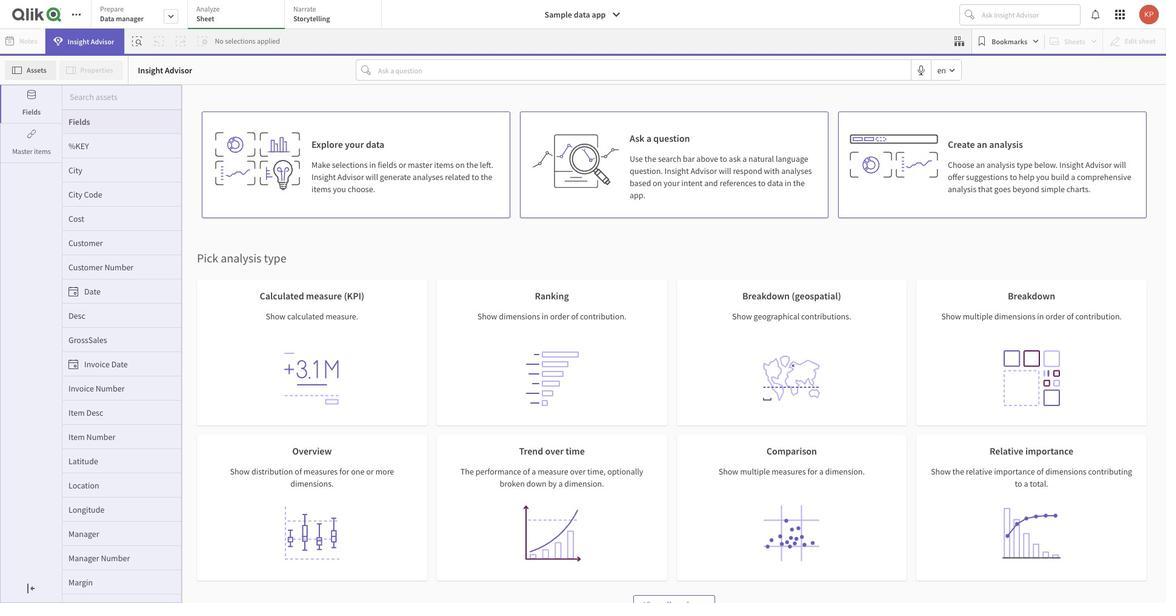 Task type: describe. For each thing, give the bounding box(es) containing it.
insights inside . any found insights can be saved to this sheet.
[[545, 409, 573, 420]]

(kpi)
[[344, 290, 364, 302]]

insights up ask insight advisor
[[556, 375, 584, 385]]

have
[[548, 350, 569, 362]]

data inside button
[[574, 9, 590, 20]]

. for question?
[[621, 391, 623, 402]]

a inside show the relative importance of dimensions contributing to a total.
[[1024, 478, 1028, 489]]

Ask Insight Advisor text field
[[979, 5, 1080, 24]]

item desc
[[68, 407, 103, 418]]

by
[[548, 478, 557, 489]]

over inside the performance of a measure over time, optionally broken down by a dimension.
[[570, 466, 586, 477]]

any
[[624, 391, 638, 402]]

intent
[[681, 178, 703, 188]]

based
[[630, 178, 651, 188]]

analyze sheet
[[196, 4, 220, 23]]

for inside show distribution of measures for one or more dimensions.
[[339, 466, 349, 477]]

customer number
[[68, 262, 133, 272]]

app.
[[630, 190, 645, 201]]

data inside explore your data directly or let qlik generate insights for you with
[[410, 375, 425, 385]]

to inside 'choose an analysis type below. insight advisor will offer suggestions to help you build a comprehensive analysis that goes beyond simple charts.'
[[1010, 172, 1017, 182]]

find
[[522, 375, 538, 385]]

manager button
[[62, 528, 182, 539]]

analyses inside 'use the search bar above to ask a natural language question. insight advisor will respond with analyses based on your intent and references to data in the app.'
[[781, 165, 812, 176]]

contributions.
[[801, 311, 851, 322]]

distribution
[[251, 466, 293, 477]]

show for ranking
[[477, 311, 497, 322]]

master items
[[12, 147, 51, 156]]

show the relative importance of dimensions contributing to a total.
[[931, 466, 1132, 489]]

master
[[12, 147, 33, 156]]

option
[[468, 210, 508, 229]]

a inside 'use the search bar above to ask a natural language question. insight advisor will respond with analyses based on your intent and references to data in the app.'
[[743, 153, 747, 164]]

the down language
[[793, 178, 805, 188]]

and inside to start creating visualizations and build your new sheet.
[[763, 393, 776, 404]]

your inside 'use the search bar above to ask a natural language question. insight advisor will respond with analyses based on your intent and references to data in the app.'
[[664, 178, 680, 188]]

assets button
[[5, 60, 56, 80]]

your inside to start creating visualizations and build your new sheet.
[[711, 409, 727, 420]]

on inside 'use the search bar above to ask a natural language question. insight advisor will respond with analyses based on your intent and references to data in the app.'
[[653, 178, 662, 188]]

insight inside 'use the search bar above to ask a natural language question. insight advisor will respond with analyses based on your intent and references to data in the app.'
[[665, 165, 689, 176]]

sheet
[[739, 376, 758, 386]]

generate inside make selections in fields or master items on the left. insight advisor will generate analyses related to the items you choose.
[[380, 172, 411, 182]]

explore your data
[[312, 138, 384, 150]]

build inside 'choose an analysis type below. insight advisor will offer suggestions to help you build a comprehensive analysis that goes beyond simple charts.'
[[1051, 172, 1069, 182]]

edit sheet
[[724, 376, 758, 386]]

0 horizontal spatial fields
[[22, 107, 41, 116]]

the up the question.
[[645, 153, 656, 164]]

item for item desc
[[68, 407, 85, 418]]

directly
[[427, 375, 454, 385]]

en button
[[932, 60, 961, 80]]

that
[[978, 184, 993, 195]]

this inside . any found insights can be saved to this sheet.
[[631, 409, 644, 420]]

explore the data
[[393, 350, 461, 362]]

manager for manager
[[68, 528, 99, 539]]

0 horizontal spatial over
[[545, 445, 564, 457]]

suggestions
[[966, 172, 1008, 182]]

2 measures from the left
[[772, 466, 806, 477]]

smart search image
[[132, 36, 142, 46]]

sheet
[[196, 14, 214, 23]]

customer number button
[[62, 262, 182, 272]]

1 vertical spatial date
[[111, 358, 128, 369]]

or for directly
[[456, 375, 463, 385]]

show for comparison
[[719, 466, 738, 477]]

new for find
[[539, 375, 554, 385]]

desc button
[[62, 310, 182, 321]]

saved
[[599, 409, 620, 420]]

in inside make selections in fields or master items on the left. insight advisor will generate analyses related to the items you choose.
[[369, 159, 376, 170]]

ask
[[729, 153, 741, 164]]

0 vertical spatial importance
[[1025, 445, 1073, 457]]

manager
[[116, 14, 144, 23]]

optionally
[[607, 466, 643, 477]]

sheet. inside . any found insights can be saved to this sheet.
[[572, 425, 594, 436]]

location button
[[62, 480, 182, 491]]

sheet. for new
[[746, 409, 767, 420]]

show geographical contributions.
[[732, 311, 851, 322]]

an for create an analysis
[[977, 138, 987, 150]]

have a question?
[[548, 350, 618, 362]]

calculated measure (kpi)
[[260, 290, 364, 302]]

the left left.
[[466, 159, 478, 170]]

manager for manager number
[[68, 552, 99, 563]]

(geospatial)
[[792, 290, 841, 302]]

show for relative importance
[[931, 466, 951, 477]]

narrate
[[293, 4, 316, 13]]

date button
[[62, 286, 182, 297]]

to inside . any found insights can be saved to this sheet.
[[622, 409, 629, 420]]

city button
[[62, 165, 182, 175]]

the down question?
[[594, 375, 606, 385]]

pick analysis type
[[197, 250, 286, 265]]

choose for choose an analysis type below. insight advisor will offer suggestions to help you build a comprehensive analysis that goes beyond simple charts.
[[948, 159, 974, 170]]

analyze
[[196, 4, 220, 13]]

customer button
[[62, 237, 182, 248]]

offer
[[948, 172, 964, 182]]

0 horizontal spatial type
[[264, 250, 286, 265]]

2 horizontal spatial insight advisor
[[391, 408, 442, 418]]

generate inside explore your data directly or let qlik generate insights for you with
[[375, 391, 406, 402]]

left.
[[480, 159, 493, 170]]

grosssales button
[[62, 334, 182, 345]]

new for create
[[725, 350, 743, 362]]

above
[[696, 153, 718, 164]]

using
[[625, 375, 644, 385]]

will inside make selections in fields or master items on the left. insight advisor will generate analyses related to the items you choose.
[[366, 172, 378, 182]]

visualizations
[[713, 393, 761, 404]]

ask for ask a question
[[630, 132, 645, 144]]

invoice date
[[84, 358, 128, 369]]

sheet...
[[720, 210, 765, 229]]

to left ask
[[720, 153, 727, 164]]

to left get on the top
[[551, 210, 564, 229]]

1 vertical spatial items
[[434, 159, 454, 170]]

analytics
[[745, 350, 782, 362]]

1 horizontal spatial items
[[312, 184, 331, 195]]

insight advisor inside dropdown button
[[68, 37, 114, 46]]

broken
[[500, 478, 525, 489]]

assets
[[27, 65, 46, 74]]

selections tool image
[[955, 36, 964, 46]]

number for customer number
[[104, 262, 133, 272]]

item number
[[68, 431, 115, 442]]

Ask a question text field
[[376, 60, 911, 80]]

to down respond
[[758, 178, 766, 188]]

help
[[1019, 172, 1035, 182]]

%key
[[68, 140, 89, 151]]

search
[[658, 153, 681, 164]]

invoice number button
[[62, 383, 182, 394]]

ask a question
[[630, 132, 690, 144]]

1 master items button from the left
[[0, 124, 62, 162]]

you inside explore your data directly or let qlik generate insights for you with
[[448, 391, 461, 402]]

create for create new analytics
[[696, 350, 723, 362]]

relative
[[966, 466, 992, 477]]

choose an option below to get started adding to this sheet... application
[[0, 0, 1166, 603]]

edit
[[724, 376, 737, 386]]

an for choose an option below to get started adding to this sheet...
[[450, 210, 465, 229]]

explore for explore your data
[[312, 138, 343, 150]]

tab list inside choose an option below to get started adding to this sheet... application
[[91, 0, 386, 30]]

number for item number
[[86, 431, 115, 442]]

overview
[[292, 445, 332, 457]]

will inside 'choose an analysis type below. insight advisor will offer suggestions to help you build a comprehensive analysis that goes beyond simple charts.'
[[1114, 159, 1126, 170]]

sheet. for this
[[466, 425, 487, 436]]

grosssales
[[68, 334, 107, 345]]

explore your data directly or let qlik generate insights for you with
[[364, 375, 490, 402]]

dimensions inside show the relative importance of dimensions contributing to a total.
[[1045, 466, 1087, 477]]

1 vertical spatial insight advisor
[[138, 65, 192, 75]]

creating
[[682, 393, 711, 404]]

in inside 'use the search bar above to ask a natural language question. insight advisor will respond with analyses based on your intent and references to data in the app.'
[[785, 178, 792, 188]]

show for overview
[[230, 466, 250, 477]]

question.
[[630, 165, 663, 176]]

performance
[[476, 466, 521, 477]]

number for invoice number
[[96, 383, 125, 394]]

kendall parks image
[[1139, 5, 1159, 24]]

ask insight advisor
[[551, 392, 613, 402]]

item number button
[[62, 431, 182, 442]]

measure inside the performance of a measure over time, optionally broken down by a dimension.
[[538, 466, 568, 477]]

advisor inside 'choose an analysis type below. insight advisor will offer suggestions to help you build a comprehensive analysis that goes beyond simple charts.'
[[1085, 159, 1112, 170]]

show dimensions in order of contribution.
[[477, 311, 626, 322]]

started
[[589, 210, 631, 229]]

get
[[567, 210, 586, 229]]

beyond
[[1013, 184, 1039, 195]]

show distribution of measures for one or more dimensions.
[[230, 466, 394, 489]]

contributing
[[1088, 466, 1132, 477]]

you inside the . save any insights you discover to this sheet.
[[395, 425, 409, 436]]

app
[[592, 9, 606, 20]]

of inside show distribution of measures for one or more dimensions.
[[295, 466, 302, 477]]

measures inside show distribution of measures for one or more dimensions.
[[304, 466, 338, 477]]

or inside show distribution of measures for one or more dimensions.
[[366, 466, 374, 477]]



Task type: locate. For each thing, give the bounding box(es) containing it.
0 horizontal spatial for
[[339, 466, 349, 477]]

and right intent
[[704, 178, 718, 188]]

trend
[[519, 445, 543, 457]]

0 horizontal spatial dimension.
[[564, 478, 604, 489]]

0 horizontal spatial this
[[451, 425, 464, 436]]

insight inside 'choose an analysis type below. insight advisor will offer suggestions to help you build a comprehensive analysis that goes beyond simple charts.'
[[1059, 159, 1084, 170]]

build up simple
[[1051, 172, 1069, 182]]

for inside explore your data directly or let qlik generate insights for you with
[[437, 391, 447, 402]]

menu inside choose an option below to get started adding to this sheet... application
[[62, 134, 182, 603]]

question?
[[578, 350, 618, 362]]

generate down fields
[[380, 172, 411, 182]]

1 vertical spatial explore
[[393, 350, 424, 362]]

ask for ask insight advisor
[[551, 392, 563, 402]]

cost button
[[62, 213, 182, 224]]

1 vertical spatial over
[[570, 466, 586, 477]]

with down let
[[463, 391, 479, 402]]

items
[[34, 147, 51, 156], [434, 159, 454, 170], [312, 184, 331, 195]]

insight advisor button
[[45, 28, 125, 54]]

customer down cost
[[68, 237, 103, 248]]

show for breakdown
[[941, 311, 961, 322]]

show for breakdown (geospatial)
[[732, 311, 752, 322]]

breakdown up show multiple dimensions in order of contribution.
[[1008, 290, 1055, 302]]

insights inside the . save any insights you discover to this sheet.
[[366, 425, 394, 436]]

2 horizontal spatial or
[[456, 375, 463, 385]]

new right find
[[539, 375, 554, 385]]

insight inside make selections in fields or master items on the left. insight advisor will generate analyses related to the items you choose.
[[312, 172, 336, 182]]

fields
[[22, 107, 41, 116], [68, 116, 90, 127]]

latitude
[[68, 455, 98, 466]]

items right the master
[[34, 147, 51, 156]]

for down directly
[[437, 391, 447, 402]]

fields up %key
[[68, 116, 90, 127]]

latitude button
[[62, 455, 182, 466]]

below
[[511, 210, 548, 229]]

analyses down 'master'
[[413, 172, 443, 182]]

sheet. inside the . save any insights you discover to this sheet.
[[466, 425, 487, 436]]

sheet. inside to start creating visualizations and build your new sheet.
[[746, 409, 767, 420]]

1 horizontal spatial selections
[[332, 159, 368, 170]]

0 horizontal spatial with
[[463, 391, 479, 402]]

. for data
[[449, 408, 452, 418]]

1 manager from the top
[[68, 528, 99, 539]]

related
[[445, 172, 470, 182]]

your down visualizations
[[711, 409, 727, 420]]

comprehensive
[[1077, 172, 1131, 182]]

number down manager button
[[101, 552, 130, 563]]

city left code
[[68, 189, 82, 200]]

bookmarks button
[[975, 32, 1042, 51]]

1 city from the top
[[68, 165, 82, 175]]

relative
[[990, 445, 1024, 457]]

will inside 'use the search bar above to ask a natural language question. insight advisor will respond with analyses based on your intent and references to data in the app.'
[[719, 165, 731, 176]]

0 horizontal spatial order
[[550, 311, 569, 322]]

fields up master items
[[22, 107, 41, 116]]

1 vertical spatial measure
[[538, 466, 568, 477]]

margin button
[[62, 577, 182, 588]]

1 order from the left
[[550, 311, 569, 322]]

2 horizontal spatial items
[[434, 159, 454, 170]]

item up item number
[[68, 407, 85, 418]]

charts.
[[1067, 184, 1091, 195]]

type up help
[[1017, 159, 1033, 170]]

1 vertical spatial dimension.
[[564, 478, 604, 489]]

2 vertical spatial this
[[451, 425, 464, 436]]

. save any insights you discover to this sheet.
[[366, 408, 487, 436]]

data inside 'use the search bar above to ask a natural language question. insight advisor will respond with analyses based on your intent and references to data in the app.'
[[767, 178, 783, 188]]

data left app on the top of the page
[[574, 9, 590, 20]]

your up choose.
[[345, 138, 364, 150]]

0 horizontal spatial build
[[778, 393, 796, 404]]

selections for no
[[225, 36, 256, 45]]

1 horizontal spatial and
[[763, 393, 776, 404]]

Search assets text field
[[62, 86, 182, 108]]

to right related
[[472, 172, 479, 182]]

over
[[545, 445, 564, 457], [570, 466, 586, 477]]

1 vertical spatial desc
[[86, 407, 103, 418]]

selections down 'explore your data'
[[332, 159, 368, 170]]

number down invoice date
[[96, 383, 125, 394]]

breakdown for breakdown (geospatial)
[[742, 290, 790, 302]]

0 vertical spatial on
[[455, 159, 465, 170]]

and inside 'use the search bar above to ask a natural language question. insight advisor will respond with analyses based on your intent and references to data in the app.'
[[704, 178, 718, 188]]

. left any
[[621, 391, 623, 402]]

2 horizontal spatial for
[[808, 466, 818, 477]]

ask
[[630, 132, 645, 144], [551, 392, 563, 402]]

references
[[720, 178, 757, 188]]

selections for make
[[332, 159, 368, 170]]

item up 'latitude'
[[68, 431, 85, 442]]

items down make
[[312, 184, 331, 195]]

you inside 'choose an analysis type below. insight advisor will offer suggestions to help you build a comprehensive analysis that goes beyond simple charts.'
[[1036, 172, 1049, 182]]

start
[[776, 375, 792, 386]]

to right discover
[[442, 425, 449, 436]]

below.
[[1034, 159, 1058, 170]]

1 vertical spatial choose
[[402, 210, 447, 229]]

or left let
[[456, 375, 463, 385]]

1 horizontal spatial choose
[[948, 159, 974, 170]]

create an analysis
[[948, 138, 1023, 150]]

an
[[977, 138, 987, 150], [976, 159, 985, 170], [450, 210, 465, 229]]

customer
[[68, 237, 103, 248], [68, 262, 103, 272]]

qlik
[[476, 375, 490, 385]]

to start creating visualizations and build your new sheet.
[[682, 375, 796, 420]]

customer for customer
[[68, 237, 103, 248]]

sheet. down can
[[572, 425, 594, 436]]

margin
[[68, 577, 93, 588]]

2 horizontal spatial explore
[[393, 350, 424, 362]]

to left total.
[[1015, 478, 1022, 489]]

selections inside make selections in fields or master items on the left. insight advisor will generate analyses related to the items you choose.
[[332, 159, 368, 170]]

1 horizontal spatial will
[[719, 165, 731, 176]]

manager up margin
[[68, 552, 99, 563]]

number down the item desc
[[86, 431, 115, 442]]

2 manager from the top
[[68, 552, 99, 563]]

new inside to start creating visualizations and build your new sheet.
[[729, 409, 744, 420]]

choose inside 'choose an analysis type below. insight advisor will offer suggestions to help you build a comprehensive analysis that goes beyond simple charts.'
[[948, 159, 974, 170]]

use the search bar above to ask a natural language question. insight advisor will respond with analyses based on your intent and references to data in the app.
[[630, 153, 812, 201]]

1 horizontal spatial dimensions
[[994, 311, 1036, 322]]

data down the natural
[[767, 178, 783, 188]]

1 horizontal spatial over
[[570, 466, 586, 477]]

1 horizontal spatial insight advisor
[[138, 65, 192, 75]]

insights up more
[[366, 425, 394, 436]]

1 vertical spatial new
[[539, 375, 554, 385]]

0 horizontal spatial analyses
[[413, 172, 443, 182]]

you inside make selections in fields or master items on the left. insight advisor will generate analyses related to the items you choose.
[[333, 184, 346, 195]]

can
[[574, 409, 587, 420]]

measure.
[[326, 311, 358, 322]]

number down customer button on the top
[[104, 262, 133, 272]]

or for fields
[[399, 159, 406, 170]]

manager number
[[68, 552, 130, 563]]

show for calculated measure (kpi)
[[266, 311, 286, 322]]

insights down directly
[[407, 391, 435, 402]]

invoice
[[84, 358, 110, 369], [68, 383, 94, 394]]

build inside to start creating visualizations and build your new sheet.
[[778, 393, 796, 404]]

multiple for comparison
[[740, 466, 770, 477]]

2 vertical spatial insight advisor
[[391, 408, 442, 418]]

over left time,
[[570, 466, 586, 477]]

prepare data manager
[[100, 4, 144, 23]]

1 horizontal spatial desc
[[86, 407, 103, 418]]

explore for explore your data directly or let qlik generate insights for you with
[[364, 375, 390, 385]]

choose.
[[348, 184, 375, 195]]

1 vertical spatial multiple
[[740, 466, 770, 477]]

to inside show the relative importance of dimensions contributing to a total.
[[1015, 478, 1022, 489]]

0 horizontal spatial dimensions
[[499, 311, 540, 322]]

2 customer from the top
[[68, 262, 103, 272]]

a inside 'choose an analysis type below. insight advisor will offer suggestions to help you build a comprehensive analysis that goes beyond simple charts.'
[[1071, 172, 1075, 182]]

data up directly
[[442, 350, 461, 362]]

2 master items button from the left
[[1, 124, 62, 162]]

invoice for invoice number
[[68, 383, 94, 394]]

and
[[704, 178, 718, 188], [763, 393, 776, 404]]

1 breakdown from the left
[[742, 290, 790, 302]]

item for item number
[[68, 431, 85, 442]]

0 vertical spatial city
[[68, 165, 82, 175]]

your left intent
[[664, 178, 680, 188]]

0 vertical spatial item
[[68, 407, 85, 418]]

desc down invoice number
[[86, 407, 103, 418]]

1 vertical spatial item
[[68, 431, 85, 442]]

measure up 'show calculated measure.'
[[306, 290, 342, 302]]

search image
[[536, 392, 551, 402]]

0 vertical spatial or
[[399, 159, 406, 170]]

for
[[437, 391, 447, 402], [339, 466, 349, 477], [808, 466, 818, 477]]

data up fields
[[366, 138, 384, 150]]

this inside the . save any insights you discover to this sheet.
[[451, 425, 464, 436]]

1 vertical spatial type
[[264, 250, 286, 265]]

manager number button
[[62, 552, 182, 563]]

importance up show the relative importance of dimensions contributing to a total.
[[1025, 445, 1073, 457]]

0 horizontal spatial insight advisor
[[68, 37, 114, 46]]

to left help
[[1010, 172, 1017, 182]]

1 horizontal spatial or
[[399, 159, 406, 170]]

selections right no
[[225, 36, 256, 45]]

0 vertical spatial multiple
[[963, 311, 993, 322]]

or inside make selections in fields or master items on the left. insight advisor will generate analyses related to the items you choose.
[[399, 159, 406, 170]]

0 vertical spatial insight advisor
[[68, 37, 114, 46]]

show inside show the relative importance of dimensions contributing to a total.
[[931, 466, 951, 477]]

no
[[215, 36, 223, 45]]

0 vertical spatial explore
[[312, 138, 343, 150]]

on up related
[[455, 159, 465, 170]]

to inside to start creating visualizations and build your new sheet.
[[767, 375, 774, 386]]

of inside the performance of a measure over time, optionally broken down by a dimension.
[[523, 466, 530, 477]]

create up offer
[[948, 138, 975, 150]]

type up calculated
[[264, 250, 286, 265]]

breakdown for breakdown
[[1008, 290, 1055, 302]]

1 horizontal spatial type
[[1017, 159, 1033, 170]]

longitude
[[68, 504, 105, 515]]

to inside make selections in fields or master items on the left. insight advisor will generate analyses related to the items you choose.
[[472, 172, 479, 182]]

to right saved
[[622, 409, 629, 420]]

1 horizontal spatial measure
[[538, 466, 568, 477]]

insight advisor
[[68, 37, 114, 46], [138, 65, 192, 75], [391, 408, 442, 418]]

1 vertical spatial city
[[68, 189, 82, 200]]

multiple
[[963, 311, 993, 322], [740, 466, 770, 477]]

1 vertical spatial customer
[[68, 262, 103, 272]]

an inside 'choose an analysis type below. insight advisor will offer suggestions to help you build a comprehensive analysis that goes beyond simple charts.'
[[976, 159, 985, 170]]

this down the save
[[451, 425, 464, 436]]

0 vertical spatial invoice
[[84, 358, 110, 369]]

or inside explore your data directly or let qlik generate insights for you with
[[456, 375, 463, 385]]

. inside . any found insights can be saved to this sheet.
[[621, 391, 623, 402]]

show
[[266, 311, 286, 322], [477, 311, 497, 322], [732, 311, 752, 322], [941, 311, 961, 322], [230, 466, 250, 477], [719, 466, 738, 477], [931, 466, 951, 477]]

invoice for invoice date
[[84, 358, 110, 369]]

1 vertical spatial generate
[[375, 391, 406, 402]]

you left discover
[[395, 425, 409, 436]]

1 horizontal spatial order
[[1046, 311, 1065, 322]]

of inside show the relative importance of dimensions contributing to a total.
[[1037, 466, 1044, 477]]

date down grosssales button
[[111, 358, 128, 369]]

build down start
[[778, 393, 796, 404]]

respond
[[733, 165, 762, 176]]

0 vertical spatial this
[[695, 210, 718, 229]]

and down start
[[763, 393, 776, 404]]

new down visualizations
[[729, 409, 744, 420]]

0 horizontal spatial will
[[366, 172, 378, 182]]

1 horizontal spatial ask
[[630, 132, 645, 144]]

for left one
[[339, 466, 349, 477]]

1 vertical spatial ask
[[551, 392, 563, 402]]

advisor inside make selections in fields or master items on the left. insight advisor will generate analyses related to the items you choose.
[[338, 172, 364, 182]]

found
[[522, 409, 543, 420]]

1 horizontal spatial analyses
[[781, 165, 812, 176]]

sample data app
[[545, 9, 606, 20]]

1 vertical spatial with
[[463, 391, 479, 402]]

0 vertical spatial new
[[725, 350, 743, 362]]

location
[[68, 480, 99, 491]]

0 horizontal spatial measure
[[306, 290, 342, 302]]

0 vertical spatial manager
[[68, 528, 99, 539]]

adding
[[634, 210, 677, 229]]

city code button
[[62, 189, 182, 200]]

0 vertical spatial and
[[704, 178, 718, 188]]

create for create an analysis
[[948, 138, 975, 150]]

insights left can
[[545, 409, 573, 420]]

choose for choose an option below to get started adding to this sheet...
[[402, 210, 447, 229]]

1 vertical spatial on
[[653, 178, 662, 188]]

simple
[[1041, 184, 1065, 195]]

. inside the . save any insights you discover to this sheet.
[[449, 408, 452, 418]]

0 vertical spatial .
[[621, 391, 623, 402]]

insight advisor down smart search icon
[[138, 65, 192, 75]]

your down the explore the data
[[392, 375, 408, 385]]

on inside make selections in fields or master items on the left. insight advisor will generate analyses related to the items you choose.
[[455, 159, 465, 170]]

city for city
[[68, 165, 82, 175]]

to right adding
[[679, 210, 692, 229]]

1 horizontal spatial breakdown
[[1008, 290, 1055, 302]]

1 horizontal spatial this
[[631, 409, 644, 420]]

1 horizontal spatial create
[[948, 138, 975, 150]]

geographical
[[754, 311, 800, 322]]

your inside explore your data directly or let qlik generate insights for you with
[[392, 375, 408, 385]]

let
[[465, 375, 474, 385]]

1 horizontal spatial dimension.
[[825, 466, 865, 477]]

0 vertical spatial selections
[[225, 36, 256, 45]]

find new insights in the data using
[[522, 375, 644, 385]]

show inside show distribution of measures for one or more dimensions.
[[230, 466, 250, 477]]

will
[[1114, 159, 1126, 170], [719, 165, 731, 176], [366, 172, 378, 182]]

2 contribution. from the left
[[1075, 311, 1122, 322]]

manager
[[68, 528, 99, 539], [68, 552, 99, 563]]

2 city from the top
[[68, 189, 82, 200]]

type inside 'choose an analysis type below. insight advisor will offer suggestions to help you build a comprehensive analysis that goes beyond simple charts.'
[[1017, 159, 1033, 170]]

number for manager number
[[101, 552, 130, 563]]

1 customer from the top
[[68, 237, 103, 248]]

0 horizontal spatial create
[[696, 350, 723, 362]]

city for city code
[[68, 189, 82, 200]]

. left the save
[[449, 408, 452, 418]]

0 vertical spatial date
[[84, 286, 101, 297]]

0 horizontal spatial and
[[704, 178, 718, 188]]

measure up by
[[538, 466, 568, 477]]

generate up the . save any insights you discover to this sheet.
[[375, 391, 406, 402]]

1 horizontal spatial fields
[[68, 116, 90, 127]]

date
[[84, 286, 101, 297], [111, 358, 128, 369]]

0 vertical spatial choose
[[948, 159, 974, 170]]

or right one
[[366, 466, 374, 477]]

0 vertical spatial build
[[1051, 172, 1069, 182]]

will up comprehensive at the top right
[[1114, 159, 1126, 170]]

0 vertical spatial dimension.
[[825, 466, 865, 477]]

0 horizontal spatial .
[[449, 408, 452, 418]]

this down any
[[631, 409, 644, 420]]

on down the question.
[[653, 178, 662, 188]]

choose down make selections in fields or master items on the left. insight advisor will generate analyses related to the items you choose.
[[402, 210, 447, 229]]

2 breakdown from the left
[[1008, 290, 1055, 302]]

bar
[[683, 153, 695, 164]]

breakdown up geographical
[[742, 290, 790, 302]]

show multiple measures for a dimension.
[[719, 466, 865, 477]]

with down the natural
[[764, 165, 780, 176]]

insight inside dropdown button
[[68, 37, 89, 46]]

2 order from the left
[[1046, 311, 1065, 322]]

longitude button
[[62, 504, 182, 515]]

menu containing %key
[[62, 134, 182, 603]]

will down ask
[[719, 165, 731, 176]]

city
[[68, 165, 82, 175], [68, 189, 82, 200]]

sample data app button
[[537, 5, 629, 24]]

customer for customer number
[[68, 262, 103, 272]]

insight advisor up discover
[[391, 408, 442, 418]]

sheet. down visualizations
[[746, 409, 767, 420]]

with inside explore your data directly or let qlik generate insights for you with
[[463, 391, 479, 402]]

number
[[104, 262, 133, 272], [96, 383, 125, 394], [86, 431, 115, 442], [101, 552, 130, 563]]

question
[[653, 132, 690, 144]]

1 horizontal spatial build
[[1051, 172, 1069, 182]]

menu
[[62, 134, 182, 603]]

build
[[1051, 172, 1069, 182], [778, 393, 796, 404]]

1 vertical spatial or
[[456, 375, 463, 385]]

sheet. down any
[[466, 425, 487, 436]]

tab list containing prepare
[[91, 0, 386, 30]]

importance inside show the relative importance of dimensions contributing to a total.
[[994, 466, 1035, 477]]

date down the customer number
[[84, 286, 101, 297]]

importance down relative
[[994, 466, 1035, 477]]

breakdown
[[742, 290, 790, 302], [1008, 290, 1055, 302]]

2 horizontal spatial this
[[695, 210, 718, 229]]

0 vertical spatial create
[[948, 138, 975, 150]]

new up the edit
[[725, 350, 743, 362]]

advisor inside 'use the search bar above to ask a natural language question. insight advisor will respond with analyses based on your intent and references to data in the app.'
[[691, 165, 717, 176]]

items up related
[[434, 159, 454, 170]]

data left using
[[607, 375, 623, 385]]

2 item from the top
[[68, 431, 85, 442]]

time
[[566, 445, 585, 457]]

0 vertical spatial ask
[[630, 132, 645, 144]]

multiple for breakdown
[[963, 311, 993, 322]]

0 horizontal spatial explore
[[312, 138, 343, 150]]

1 item from the top
[[68, 407, 85, 418]]

dimension. inside the performance of a measure over time, optionally broken down by a dimension.
[[564, 478, 604, 489]]

1 contribution. from the left
[[580, 311, 626, 322]]

create new analytics
[[696, 350, 782, 362]]

1 vertical spatial build
[[778, 393, 796, 404]]

over left time
[[545, 445, 564, 457]]

more
[[375, 466, 394, 477]]

insight advisor down data
[[68, 37, 114, 46]]

0 horizontal spatial measures
[[304, 466, 338, 477]]

time,
[[587, 466, 606, 477]]

city down %key
[[68, 165, 82, 175]]

analyses inside make selections in fields or master items on the left. insight advisor will generate analyses related to the items you choose.
[[413, 172, 443, 182]]

analyses down language
[[781, 165, 812, 176]]

data
[[100, 14, 114, 23]]

or right fields
[[399, 159, 406, 170]]

0 vertical spatial measure
[[306, 290, 342, 302]]

you down below.
[[1036, 172, 1049, 182]]

this left sheet...
[[695, 210, 718, 229]]

1 horizontal spatial sheet.
[[572, 425, 594, 436]]

1 measures from the left
[[304, 466, 338, 477]]

choose an option below to get started adding to this sheet...
[[402, 210, 765, 229]]

1 horizontal spatial explore
[[364, 375, 390, 385]]

0 horizontal spatial or
[[366, 466, 374, 477]]

to left start
[[767, 375, 774, 386]]

measure
[[306, 290, 342, 302], [538, 466, 568, 477]]

1 horizontal spatial measures
[[772, 466, 806, 477]]

0 vertical spatial with
[[764, 165, 780, 176]]

an for choose an analysis type below. insight advisor will offer suggestions to help you build a comprehensive analysis that goes beyond simple charts.
[[976, 159, 985, 170]]

measures up dimensions.
[[304, 466, 338, 477]]

1 vertical spatial this
[[631, 409, 644, 420]]

1 horizontal spatial date
[[111, 358, 128, 369]]

analyses
[[781, 165, 812, 176], [413, 172, 443, 182]]

for down the comparison
[[808, 466, 818, 477]]

explore for explore the data
[[393, 350, 424, 362]]

the up directly
[[426, 350, 440, 362]]

narrate storytelling
[[293, 4, 330, 23]]

0 horizontal spatial choose
[[402, 210, 447, 229]]

total.
[[1030, 478, 1048, 489]]

0 horizontal spatial desc
[[68, 310, 85, 321]]

will up choose.
[[366, 172, 378, 182]]

show multiple dimensions in order of contribution.
[[941, 311, 1122, 322]]

2 vertical spatial an
[[450, 210, 465, 229]]

invoice up invoice number
[[84, 358, 110, 369]]

with inside 'use the search bar above to ask a natural language question. insight advisor will respond with analyses based on your intent and references to data in the app.'
[[764, 165, 780, 176]]

2 vertical spatial new
[[729, 409, 744, 420]]

insights inside explore your data directly or let qlik generate insights for you with
[[407, 391, 435, 402]]

the left "relative"
[[952, 466, 964, 477]]

the down left.
[[481, 172, 492, 182]]

tab list
[[91, 0, 386, 30]]

explore inside explore your data directly or let qlik generate insights for you with
[[364, 375, 390, 385]]

1 horizontal spatial .
[[621, 391, 623, 402]]

advisor inside insight advisor dropdown button
[[91, 37, 114, 46]]

0 vertical spatial items
[[34, 147, 51, 156]]

choose up offer
[[948, 159, 974, 170]]

goes
[[994, 184, 1011, 195]]

language
[[776, 153, 808, 164]]

invoice up the item desc
[[68, 383, 94, 394]]

0 vertical spatial an
[[977, 138, 987, 150]]

0 horizontal spatial contribution.
[[580, 311, 626, 322]]

the inside show the relative importance of dimensions contributing to a total.
[[952, 466, 964, 477]]

2 horizontal spatial sheet.
[[746, 409, 767, 420]]

choose an analysis type below. insight advisor will offer suggestions to help you build a comprehensive analysis that goes beyond simple charts.
[[948, 159, 1131, 195]]

to inside the . save any insights you discover to this sheet.
[[442, 425, 449, 436]]

0 horizontal spatial on
[[455, 159, 465, 170]]



Task type: vqa. For each thing, say whether or not it's contained in the screenshot.
Excel
no



